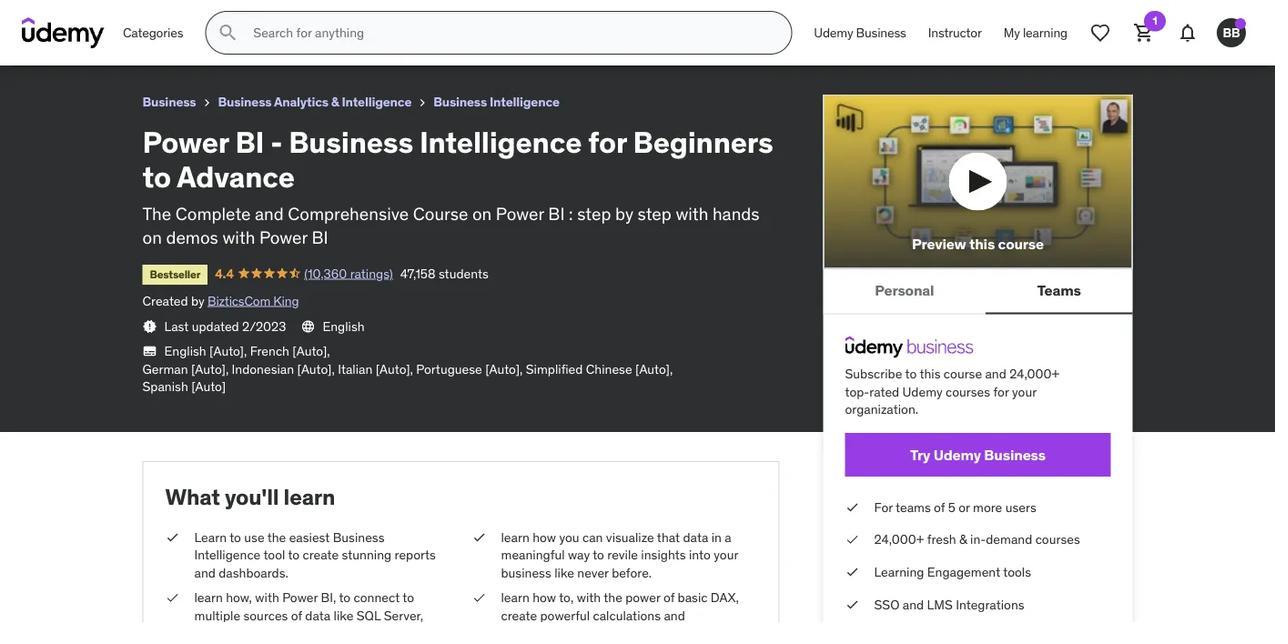Task type: vqa. For each thing, say whether or not it's contained in the screenshot.
the Udemy Business in the right of the page
yes



Task type: describe. For each thing, give the bounding box(es) containing it.
to up business analytics & intelligence
[[338, 8, 352, 26]]

beginners for power bi - business intelligence for beginners to advance
[[263, 8, 334, 26]]

learn up easiest
[[284, 484, 335, 511]]

categories button
[[112, 11, 194, 55]]

learn for learn how to, with the power of basic dax, create powerful calculations an
[[501, 590, 530, 607]]

0 horizontal spatial 47,158 students
[[223, 32, 312, 48]]

italian
[[338, 361, 373, 377]]

0 horizontal spatial bestseller
[[22, 34, 73, 48]]

created by bizticscom king
[[143, 293, 299, 309]]

indonesian
[[232, 361, 294, 377]]

bi left :
[[548, 203, 565, 225]]

fresh
[[928, 532, 957, 548]]

learn
[[194, 529, 227, 546]]

engagement
[[928, 564, 1001, 581]]

for inside subscribe to this course and 24,000+ top‑rated udemy courses for your organization.
[[994, 384, 1010, 400]]

with down complete
[[223, 227, 255, 249]]

of inside learn how, with power bi, to connect to multiple sources of data like sql server
[[291, 608, 302, 624]]

24,000+ fresh & in-demand courses
[[875, 532, 1081, 548]]

can
[[583, 529, 603, 546]]

with inside learn how, with power bi, to connect to multiple sources of data like sql server
[[255, 590, 279, 607]]

create for powerful
[[501, 608, 537, 624]]

powerful
[[540, 608, 590, 624]]

1 horizontal spatial ratings)
[[350, 265, 393, 282]]

data inside 'learn how you can visualize that data in a meaningful way to revile insights into your business like never before.'
[[683, 529, 709, 546]]

chinese
[[586, 361, 633, 377]]

1 vertical spatial bestseller
[[150, 268, 201, 282]]

dax,
[[711, 590, 739, 607]]

notifications image
[[1177, 22, 1199, 44]]

xsmall image for learn how you can visualize that data in a meaningful way to revile insights into your business like never before.
[[472, 529, 487, 547]]

and inside power bi - business intelligence for beginners to advance the complete and comprehensive course on power bi :  step by step with hands on demos with power bi
[[255, 203, 284, 225]]

easiest
[[289, 529, 330, 546]]

teams
[[896, 499, 931, 516]]

course
[[413, 203, 468, 225]]

how for to,
[[533, 590, 556, 607]]

power inside learn how, with power bi, to connect to multiple sources of data like sql server
[[282, 590, 318, 607]]

instructor link
[[918, 11, 993, 55]]

1 step from the left
[[578, 203, 611, 225]]

tools
[[1004, 564, 1032, 581]]

revile
[[608, 547, 638, 564]]

insights
[[641, 547, 686, 564]]

for
[[875, 499, 893, 516]]

your inside subscribe to this course and 24,000+ top‑rated udemy courses for your organization.
[[1013, 384, 1037, 400]]

0 vertical spatial ratings)
[[173, 32, 216, 48]]

bi left categories
[[62, 8, 76, 26]]

0 vertical spatial students
[[262, 32, 312, 48]]

stunning
[[342, 547, 392, 564]]

meaningful
[[501, 547, 565, 564]]

bizticscom king link
[[208, 293, 299, 309]]

personal
[[875, 281, 935, 300]]

2/2023
[[242, 318, 286, 334]]

created
[[143, 293, 188, 309]]

Search for anything text field
[[250, 17, 770, 48]]

my
[[1004, 24, 1021, 41]]

and right sso
[[903, 597, 924, 613]]

personal button
[[824, 269, 986, 313]]

course inside preview this course 'button'
[[998, 235, 1044, 254]]

spanish
[[143, 379, 188, 395]]

to left use
[[230, 529, 241, 546]]

:
[[569, 203, 573, 225]]

1 [auto], from the left
[[191, 361, 229, 377]]

basic
[[678, 590, 708, 607]]

never
[[578, 565, 609, 582]]

sources
[[244, 608, 288, 624]]

bi,
[[321, 590, 336, 607]]

business link
[[143, 91, 196, 114]]

xsmall image left business intelligence link
[[415, 96, 430, 110]]

to right tool
[[288, 547, 300, 564]]

german
[[143, 361, 188, 377]]

integrations
[[956, 597, 1025, 613]]

advance for power bi - business intelligence for beginners to advance
[[355, 8, 415, 26]]

more
[[973, 499, 1003, 516]]

king
[[273, 293, 299, 309]]

use
[[244, 529, 265, 546]]

in
[[712, 529, 722, 546]]

course inside subscribe to this course and 24,000+ top‑rated udemy courses for your organization.
[[944, 366, 983, 382]]

1 vertical spatial (10,360 ratings)
[[304, 265, 393, 282]]

simplified
[[526, 361, 583, 377]]

before.
[[612, 565, 652, 582]]

udemy inside subscribe to this course and 24,000+ top‑rated udemy courses for your organization.
[[903, 384, 943, 400]]

0 vertical spatial [auto]
[[293, 343, 327, 360]]

portuguese
[[416, 361, 482, 377]]

try
[[911, 446, 931, 464]]

way
[[568, 547, 590, 564]]

& for analytics
[[331, 94, 339, 110]]

try udemy business
[[911, 446, 1046, 464]]

- for power bi - business intelligence for beginners to advance the complete and comprehensive course on power bi :  step by step with hands on demos with power bi
[[271, 124, 283, 160]]

closed captions image
[[143, 344, 157, 359]]

updated
[[192, 318, 239, 334]]

& for fresh
[[960, 532, 968, 548]]

,
[[327, 343, 330, 360]]

with inside learn how to, with the power of basic dax, create powerful calculations an
[[577, 590, 601, 607]]

tab list containing personal
[[824, 269, 1133, 314]]

1 vertical spatial students
[[439, 265, 489, 282]]

to inside subscribe to this course and 24,000+ top‑rated udemy courses for your organization.
[[906, 366, 917, 382]]

xsmall image for power
[[165, 590, 180, 608]]

my learning
[[1004, 24, 1068, 41]]

intelligence down search for anything text box
[[490, 94, 560, 110]]

the inside learn to use the easiest business intelligence tool to create stunning reports and dashboards.
[[267, 529, 286, 546]]

1 vertical spatial on
[[143, 227, 162, 249]]

in-
[[971, 532, 986, 548]]

what
[[165, 484, 220, 511]]

intelligence inside power bi - business intelligence for beginners to advance the complete and comprehensive course on power bi :  step by step with hands on demos with power bi
[[420, 124, 582, 160]]

you'll
[[225, 484, 279, 511]]

xsmall image for 24,000+ fresh & in-demand courses
[[845, 531, 860, 549]]

learn how you can visualize that data in a meaningful way to revile insights into your business like never before.
[[501, 529, 739, 582]]

your inside 'learn how you can visualize that data in a meaningful way to revile insights into your business like never before.'
[[714, 547, 739, 564]]

organization.
[[845, 402, 919, 418]]

courses inside subscribe to this course and 24,000+ top‑rated udemy courses for your organization.
[[946, 384, 991, 400]]

submit search image
[[217, 22, 239, 44]]

calculations
[[593, 608, 661, 624]]

multiple
[[194, 608, 240, 624]]

by inside power bi - business intelligence for beginners to advance the complete and comprehensive course on power bi :  step by step with hands on demos with power bi
[[616, 203, 634, 225]]

1 vertical spatial (10,360
[[304, 265, 347, 282]]

learning engagement tools
[[875, 564, 1032, 581]]

xsmall image for 5
[[845, 499, 860, 517]]

xsmall image for learn to use the easiest business intelligence tool to create stunning reports and dashboards.
[[165, 529, 180, 547]]

learn for learn how, with power bi, to connect to multiple sources of data like sql server
[[194, 590, 223, 607]]

top‑rated
[[845, 384, 900, 400]]

learn how to, with the power of basic dax, create powerful calculations an
[[501, 590, 753, 624]]

1 horizontal spatial courses
[[1036, 532, 1081, 548]]

3 [auto], from the left
[[376, 361, 413, 377]]

1 horizontal spatial 47,158
[[400, 265, 436, 282]]

complete
[[176, 203, 251, 225]]

that
[[657, 529, 680, 546]]

intelligence inside learn to use the easiest business intelligence tool to create stunning reports and dashboards.
[[194, 547, 261, 564]]

teams
[[1038, 281, 1082, 300]]

learning
[[1023, 24, 1068, 41]]

for for power bi - business intelligence for beginners to advance the complete and comprehensive course on power bi :  step by step with hands on demos with power bi
[[588, 124, 627, 160]]

1 horizontal spatial 47,158 students
[[400, 265, 489, 282]]

how for you
[[533, 529, 556, 546]]

- for power bi - business intelligence for beginners to advance
[[79, 8, 85, 26]]

1
[[1153, 14, 1158, 28]]

2 step from the left
[[638, 203, 672, 225]]

a
[[725, 529, 732, 546]]

tool
[[264, 547, 285, 564]]

sql
[[357, 608, 381, 624]]

hands
[[713, 203, 760, 225]]

2 vertical spatial udemy
[[934, 446, 982, 464]]

2 [auto], from the left
[[297, 361, 335, 377]]

into
[[689, 547, 711, 564]]



Task type: locate. For each thing, give the bounding box(es) containing it.
(10,360 up business link on the top left
[[127, 32, 170, 48]]

wishlist image
[[1090, 22, 1112, 44]]

1 horizontal spatial bestseller
[[150, 268, 201, 282]]

1 horizontal spatial (10,360 ratings)
[[304, 265, 393, 282]]

learn up multiple
[[194, 590, 223, 607]]

power
[[626, 590, 661, 607]]

create for stunning
[[303, 547, 339, 564]]

1 vertical spatial how
[[533, 590, 556, 607]]

0 vertical spatial courses
[[946, 384, 991, 400]]

create inside learn to use the easiest business intelligence tool to create stunning reports and dashboards.
[[303, 547, 339, 564]]

1 vertical spatial courses
[[1036, 532, 1081, 548]]

learn down business
[[501, 590, 530, 607]]

of
[[934, 499, 945, 516], [664, 590, 675, 607], [291, 608, 302, 624]]

ratings) down the power bi - business intelligence for beginners to advance
[[173, 32, 216, 48]]

and inside subscribe to this course and 24,000+ top‑rated udemy courses for your organization.
[[986, 366, 1007, 382]]

xsmall image left you
[[472, 529, 487, 547]]

learn inside 'learn how you can visualize that data in a meaningful way to revile insights into your business like never before.'
[[501, 529, 530, 546]]

xsmall image left to,
[[472, 590, 487, 608]]

1 how from the top
[[533, 529, 556, 546]]

1 horizontal spatial data
[[683, 529, 709, 546]]

1 horizontal spatial course
[[998, 235, 1044, 254]]

1 vertical spatial like
[[334, 608, 354, 624]]

bb
[[1223, 24, 1241, 41]]

users
[[1006, 499, 1037, 516]]

what you'll learn
[[165, 484, 335, 511]]

- inside power bi - business intelligence for beginners to advance the complete and comprehensive course on power bi :  step by step with hands on demos with power bi
[[271, 124, 283, 160]]

your down the a
[[714, 547, 739, 564]]

by right :
[[616, 203, 634, 225]]

0 horizontal spatial course
[[944, 366, 983, 382]]

subscribe
[[845, 366, 903, 382]]

to
[[338, 8, 352, 26], [143, 159, 171, 195], [906, 366, 917, 382], [230, 529, 241, 546], [288, 547, 300, 564], [593, 547, 605, 564], [339, 590, 351, 607], [403, 590, 414, 607]]

2 vertical spatial for
[[994, 384, 1010, 400]]

for teams of 5 or more users
[[875, 499, 1037, 516]]

like inside learn how, with power bi, to connect to multiple sources of data like sql server
[[334, 608, 354, 624]]

intelligence right analytics on the top left of the page
[[342, 94, 412, 110]]

5
[[949, 499, 956, 516]]

of left basic
[[664, 590, 675, 607]]

1 horizontal spatial step
[[638, 203, 672, 225]]

0 vertical spatial -
[[79, 8, 85, 26]]

the up calculations at bottom
[[604, 590, 623, 607]]

0 horizontal spatial english
[[164, 343, 206, 360]]

xsmall image left learn
[[165, 529, 180, 547]]

demand
[[986, 532, 1033, 548]]

for inside power bi - business intelligence for beginners to advance the complete and comprehensive course on power bi :  step by step with hands on demos with power bi
[[588, 124, 627, 160]]

1 vertical spatial english
[[164, 343, 206, 360]]

of right sources
[[291, 608, 302, 624]]

1 horizontal spatial (10,360
[[304, 265, 347, 282]]

for for power bi - business intelligence for beginners to advance
[[241, 8, 260, 26]]

xsmall image left for
[[845, 499, 860, 517]]

1 vertical spatial course
[[944, 366, 983, 382]]

and down learn
[[194, 565, 216, 582]]

with left hands
[[676, 203, 709, 225]]

on
[[473, 203, 492, 225], [143, 227, 162, 249]]

1 link
[[1123, 11, 1166, 55]]

subscribe to this course and 24,000+ top‑rated udemy courses for your organization.
[[845, 366, 1060, 418]]

data inside learn how, with power bi, to connect to multiple sources of data like sql server
[[305, 608, 331, 624]]

xsmall image left learning
[[845, 564, 860, 582]]

24,000+ down teams button
[[1010, 366, 1060, 382]]

intelligence down business intelligence link
[[420, 124, 582, 160]]

with up sources
[[255, 590, 279, 607]]

1 horizontal spatial english
[[323, 318, 365, 334]]

1 vertical spatial udemy
[[903, 384, 943, 400]]

bb link
[[1210, 11, 1254, 55]]

[auto], down ,
[[297, 361, 335, 377]]

0 horizontal spatial (10,360
[[127, 32, 170, 48]]

xsmall image for with
[[472, 590, 487, 608]]

create
[[303, 547, 339, 564], [501, 608, 537, 624]]

24,000+ up learning
[[875, 532, 925, 548]]

business analytics & intelligence link
[[218, 91, 412, 114]]

0 horizontal spatial [auto]
[[191, 379, 226, 395]]

english down last
[[164, 343, 206, 360]]

ratings)
[[173, 32, 216, 48], [350, 265, 393, 282]]

to right bi, at the bottom
[[339, 590, 351, 607]]

beginners inside power bi - business intelligence for beginners to advance the complete and comprehensive course on power bi :  step by step with hands on demos with power bi
[[633, 124, 774, 160]]

learn for learn how you can visualize that data in a meaningful way to revile insights into your business like never before.
[[501, 529, 530, 546]]

1 horizontal spatial your
[[1013, 384, 1037, 400]]

you
[[560, 529, 580, 546]]

& left in-
[[960, 532, 968, 548]]

the
[[143, 203, 171, 225]]

bi down comprehensive
[[312, 227, 328, 249]]

[auto], left "simplified"
[[485, 361, 523, 377]]

xsmall image up closed captions image
[[143, 319, 157, 334]]

and
[[255, 203, 284, 225], [986, 366, 1007, 382], [194, 565, 216, 582], [903, 597, 924, 613]]

on down the
[[143, 227, 162, 249]]

[auto],
[[191, 361, 229, 377], [297, 361, 335, 377], [376, 361, 413, 377], [485, 361, 523, 377], [636, 361, 673, 377]]

of left 5 at bottom right
[[934, 499, 945, 516]]

how,
[[226, 590, 252, 607]]

how inside learn how to, with the power of basic dax, create powerful calculations an
[[533, 590, 556, 607]]

advance for power bi - business intelligence for beginners to advance the complete and comprehensive course on power bi :  step by step with hands on demos with power bi
[[177, 159, 295, 195]]

to up never
[[593, 547, 605, 564]]

udemy inside "link"
[[814, 24, 854, 41]]

for
[[241, 8, 260, 26], [588, 124, 627, 160], [994, 384, 1010, 400]]

like down bi, at the bottom
[[334, 608, 354, 624]]

step left hands
[[638, 203, 672, 225]]

0 horizontal spatial for
[[241, 8, 260, 26]]

to,
[[559, 590, 574, 607]]

students down course
[[439, 265, 489, 282]]

business analytics & intelligence
[[218, 94, 412, 110]]

business intelligence link
[[434, 91, 560, 114]]

47,158 students down course
[[400, 265, 489, 282]]

students right submit search icon
[[262, 32, 312, 48]]

like down way
[[555, 565, 575, 582]]

47,158 down the power bi - business intelligence for beginners to advance
[[223, 32, 259, 48]]

1 horizontal spatial for
[[588, 124, 627, 160]]

intelligence down learn
[[194, 547, 261, 564]]

(10,360 up course language image
[[304, 265, 347, 282]]

the up tool
[[267, 529, 286, 546]]

1 vertical spatial 24,000+
[[875, 532, 925, 548]]

english for english
[[323, 318, 365, 334]]

(10,360 ratings) down the power bi - business intelligence for beginners to advance
[[127, 32, 216, 48]]

course language image
[[301, 319, 315, 334]]

1 vertical spatial ratings)
[[350, 265, 393, 282]]

&
[[331, 94, 339, 110], [960, 532, 968, 548]]

of inside learn how to, with the power of basic dax, create powerful calculations an
[[664, 590, 675, 607]]

categories
[[123, 24, 183, 41]]

business inside learn to use the easiest business intelligence tool to create stunning reports and dashboards.
[[333, 529, 385, 546]]

visualize
[[606, 529, 654, 546]]

by up updated
[[191, 293, 205, 309]]

to right connect
[[403, 590, 414, 607]]

this right 'preview'
[[970, 235, 995, 254]]

data
[[683, 529, 709, 546], [305, 608, 331, 624]]

or
[[959, 499, 970, 516]]

this
[[970, 235, 995, 254], [920, 366, 941, 382]]

[auto], french
[[210, 343, 290, 360]]

1 vertical spatial 47,158
[[400, 265, 436, 282]]

learn to use the easiest business intelligence tool to create stunning reports and dashboards.
[[194, 529, 436, 582]]

0 vertical spatial of
[[934, 499, 945, 516]]

0 vertical spatial &
[[331, 94, 339, 110]]

xsmall image left fresh
[[845, 531, 860, 549]]

0 horizontal spatial &
[[331, 94, 339, 110]]

with
[[676, 203, 709, 225], [223, 227, 255, 249], [255, 590, 279, 607], [577, 590, 601, 607]]

0 vertical spatial (10,360
[[127, 32, 170, 48]]

advance
[[355, 8, 415, 26], [177, 159, 295, 195]]

beginners right submit search icon
[[263, 8, 334, 26]]

and right complete
[[255, 203, 284, 225]]

1 horizontal spatial 24,000+
[[1010, 366, 1060, 382]]

0 vertical spatial on
[[473, 203, 492, 225]]

to down udemy business image
[[906, 366, 917, 382]]

beginners up hands
[[633, 124, 774, 160]]

0 vertical spatial 47,158 students
[[223, 32, 312, 48]]

- left categories
[[79, 8, 85, 26]]

4 [auto], from the left
[[485, 361, 523, 377]]

xsmall image left sso
[[845, 596, 860, 614]]

xsmall image for sso and lms integrations
[[845, 596, 860, 614]]

1 horizontal spatial like
[[555, 565, 575, 582]]

0 horizontal spatial on
[[143, 227, 162, 249]]

0 horizontal spatial by
[[191, 293, 205, 309]]

tab list
[[824, 269, 1133, 314]]

0 horizontal spatial 4.4
[[87, 32, 106, 48]]

0 vertical spatial data
[[683, 529, 709, 546]]

47,158 students down the power bi - business intelligence for beginners to advance
[[223, 32, 312, 48]]

udemy business
[[814, 24, 907, 41]]

0 vertical spatial 24,000+
[[1010, 366, 1060, 382]]

24,000+ inside subscribe to this course and 24,000+ top‑rated udemy courses for your organization.
[[1010, 366, 1060, 382]]

teams button
[[986, 269, 1133, 313]]

course up teams
[[998, 235, 1044, 254]]

learn up meaningful
[[501, 529, 530, 546]]

(10,360 ratings) down comprehensive
[[304, 265, 393, 282]]

last updated 2/2023
[[164, 318, 286, 334]]

last
[[164, 318, 189, 334]]

0 vertical spatial the
[[267, 529, 286, 546]]

1 horizontal spatial &
[[960, 532, 968, 548]]

xsmall image left how,
[[165, 590, 180, 608]]

1 vertical spatial the
[[604, 590, 623, 607]]

this inside 'button'
[[970, 235, 995, 254]]

[auto], down updated
[[191, 361, 229, 377]]

shopping cart with 1 item image
[[1134, 22, 1156, 44]]

1 vertical spatial by
[[191, 293, 205, 309]]

24,000+
[[1010, 366, 1060, 382], [875, 532, 925, 548]]

the
[[267, 529, 286, 546], [604, 590, 623, 607]]

0 horizontal spatial of
[[291, 608, 302, 624]]

1 vertical spatial this
[[920, 366, 941, 382]]

the inside learn how to, with the power of basic dax, create powerful calculations an
[[604, 590, 623, 607]]

english for english [auto], french [auto] , german [auto], indonesian [auto], italian [auto], portuguese [auto], simplified chinese [auto], spanish [auto]
[[164, 343, 206, 360]]

data up into
[[683, 529, 709, 546]]

(10,360 ratings)
[[127, 32, 216, 48], [304, 265, 393, 282]]

bi
[[62, 8, 76, 26], [235, 124, 264, 160], [548, 203, 565, 225], [312, 227, 328, 249]]

english up ,
[[323, 318, 365, 334]]

0 horizontal spatial like
[[334, 608, 354, 624]]

1 vertical spatial data
[[305, 608, 331, 624]]

1 horizontal spatial [auto]
[[293, 343, 327, 360]]

create down easiest
[[303, 547, 339, 564]]

0 vertical spatial advance
[[355, 8, 415, 26]]

and inside learn to use the easiest business intelligence tool to create stunning reports and dashboards.
[[194, 565, 216, 582]]

demos
[[166, 227, 218, 249]]

business inside power bi - business intelligence for beginners to advance the complete and comprehensive course on power bi :  step by step with hands on demos with power bi
[[289, 124, 413, 160]]

udemy image
[[22, 17, 105, 48]]

[auto] down course language image
[[293, 343, 327, 360]]

0 horizontal spatial (10,360 ratings)
[[127, 32, 216, 48]]

0 horizontal spatial 47,158
[[223, 32, 259, 48]]

beginners for power bi - business intelligence for beginners to advance the complete and comprehensive course on power bi :  step by step with hands on demos with power bi
[[633, 124, 774, 160]]

on right course
[[473, 203, 492, 225]]

1 horizontal spatial beginners
[[633, 124, 774, 160]]

0 horizontal spatial ratings)
[[173, 32, 216, 48]]

you have alerts image
[[1236, 18, 1247, 29]]

ratings) down comprehensive
[[350, 265, 393, 282]]

0 vertical spatial for
[[241, 8, 260, 26]]

intelligence
[[155, 8, 237, 26], [342, 94, 412, 110], [490, 94, 560, 110], [420, 124, 582, 160], [194, 547, 261, 564]]

courses
[[946, 384, 991, 400], [1036, 532, 1081, 548]]

preview
[[912, 235, 967, 254]]

your up try udemy business
[[1013, 384, 1037, 400]]

1 horizontal spatial create
[[501, 608, 537, 624]]

english [auto], french [auto] , german [auto], indonesian [auto], italian [auto], portuguese [auto], simplified chinese [auto], spanish [auto]
[[143, 343, 673, 395]]

power bi - business intelligence for beginners to advance
[[15, 8, 415, 26]]

1 horizontal spatial students
[[439, 265, 489, 282]]

1 horizontal spatial by
[[616, 203, 634, 225]]

comprehensive
[[288, 203, 409, 225]]

0 vertical spatial by
[[616, 203, 634, 225]]

preview this course button
[[824, 95, 1133, 269]]

47,158 down course
[[400, 265, 436, 282]]

udemy business link
[[803, 11, 918, 55]]

how
[[533, 529, 556, 546], [533, 590, 556, 607]]

1 horizontal spatial of
[[664, 590, 675, 607]]

advance inside power bi - business intelligence for beginners to advance the complete and comprehensive course on power bi :  step by step with hands on demos with power bi
[[177, 159, 295, 195]]

[auto], right chinese
[[636, 361, 673, 377]]

0 vertical spatial create
[[303, 547, 339, 564]]

sso
[[875, 597, 900, 613]]

0 horizontal spatial create
[[303, 547, 339, 564]]

like inside 'learn how you can visualize that data in a meaningful way to revile insights into your business like never before.'
[[555, 565, 575, 582]]

2 horizontal spatial for
[[994, 384, 1010, 400]]

1 vertical spatial &
[[960, 532, 968, 548]]

instructor
[[929, 24, 982, 41]]

xsmall image for learning engagement tools
[[845, 564, 860, 582]]

to up the
[[143, 159, 171, 195]]

0 horizontal spatial advance
[[177, 159, 295, 195]]

preview this course
[[912, 235, 1044, 254]]

4.4 up created by bizticscom king
[[215, 265, 234, 282]]

0 horizontal spatial data
[[305, 608, 331, 624]]

and up try udemy business
[[986, 366, 1007, 382]]

english inside english [auto], french [auto] , german [auto], indonesian [auto], italian [auto], portuguese [auto], simplified chinese [auto], spanish [auto]
[[164, 343, 206, 360]]

udemy
[[814, 24, 854, 41], [903, 384, 943, 400], [934, 446, 982, 464]]

with right to,
[[577, 590, 601, 607]]

& right analytics on the top left of the page
[[331, 94, 339, 110]]

this down udemy business image
[[920, 366, 941, 382]]

create inside learn how to, with the power of basic dax, create powerful calculations an
[[501, 608, 537, 624]]

intelligence up business link on the top left
[[155, 8, 237, 26]]

0 vertical spatial this
[[970, 235, 995, 254]]

xsmall image
[[415, 96, 430, 110], [165, 529, 180, 547], [472, 529, 487, 547], [845, 531, 860, 549], [845, 564, 860, 582], [845, 596, 860, 614]]

1 horizontal spatial 4.4
[[215, 265, 234, 282]]

analytics
[[274, 94, 329, 110]]

1 horizontal spatial on
[[473, 203, 492, 225]]

0 vertical spatial 47,158
[[223, 32, 259, 48]]

step right :
[[578, 203, 611, 225]]

courses right demand
[[1036, 532, 1081, 548]]

0 horizontal spatial your
[[714, 547, 739, 564]]

how inside 'learn how you can visualize that data in a meaningful way to revile insights into your business like never before.'
[[533, 529, 556, 546]]

bizticscom
[[208, 293, 271, 309]]

to inside 'learn how you can visualize that data in a meaningful way to revile insights into your business like never before.'
[[593, 547, 605, 564]]

this inside subscribe to this course and 24,000+ top‑rated udemy courses for your organization.
[[920, 366, 941, 382]]

- down analytics on the top left of the page
[[271, 124, 283, 160]]

business inside "link"
[[856, 24, 907, 41]]

1 horizontal spatial -
[[271, 124, 283, 160]]

0 horizontal spatial -
[[79, 8, 85, 26]]

1 vertical spatial 4.4
[[215, 265, 234, 282]]

learning
[[875, 564, 925, 581]]

learn inside learn how to, with the power of basic dax, create powerful calculations an
[[501, 590, 530, 607]]

1 vertical spatial [auto]
[[191, 379, 226, 395]]

try udemy business link
[[845, 433, 1111, 477]]

-
[[79, 8, 85, 26], [271, 124, 283, 160]]

data down bi, at the bottom
[[305, 608, 331, 624]]

xsmall image right business link on the top left
[[200, 96, 214, 110]]

1 vertical spatial advance
[[177, 159, 295, 195]]

0 horizontal spatial this
[[920, 366, 941, 382]]

sso and lms integrations
[[875, 597, 1025, 613]]

power bi - business intelligence for beginners to advance the complete and comprehensive course on power bi :  step by step with hands on demos with power bi
[[143, 124, 774, 249]]

1 vertical spatial beginners
[[633, 124, 774, 160]]

power
[[15, 8, 58, 26], [143, 124, 229, 160], [496, 203, 544, 225], [260, 227, 308, 249], [282, 590, 318, 607]]

create down business
[[501, 608, 537, 624]]

0 horizontal spatial step
[[578, 203, 611, 225]]

xsmall image
[[200, 96, 214, 110], [143, 319, 157, 334], [845, 499, 860, 517], [165, 590, 180, 608], [472, 590, 487, 608]]

courses up try udemy business
[[946, 384, 991, 400]]

my learning link
[[993, 11, 1079, 55]]

[auto], right italian
[[376, 361, 413, 377]]

0 vertical spatial (10,360 ratings)
[[127, 32, 216, 48]]

4.4 left categories dropdown button on the top left of the page
[[87, 32, 106, 48]]

2 horizontal spatial of
[[934, 499, 945, 516]]

lms
[[928, 597, 953, 613]]

how left to,
[[533, 590, 556, 607]]

0 vertical spatial course
[[998, 235, 1044, 254]]

2 how from the top
[[533, 590, 556, 607]]

0 horizontal spatial 24,000+
[[875, 532, 925, 548]]

course down udemy business image
[[944, 366, 983, 382]]

how up meaningful
[[533, 529, 556, 546]]

0 horizontal spatial students
[[262, 32, 312, 48]]

learn inside learn how, with power bi, to connect to multiple sources of data like sql server
[[194, 590, 223, 607]]

5 [auto], from the left
[[636, 361, 673, 377]]

bi down business analytics & intelligence link
[[235, 124, 264, 160]]

business intelligence
[[434, 94, 560, 110]]

[auto] right spanish
[[191, 379, 226, 395]]

1 vertical spatial -
[[271, 124, 283, 160]]

0 vertical spatial beginners
[[263, 8, 334, 26]]

udemy business image
[[845, 336, 974, 358]]

0 vertical spatial bestseller
[[22, 34, 73, 48]]

to inside power bi - business intelligence for beginners to advance the complete and comprehensive course on power bi :  step by step with hands on demos with power bi
[[143, 159, 171, 195]]

students
[[262, 32, 312, 48], [439, 265, 489, 282]]



